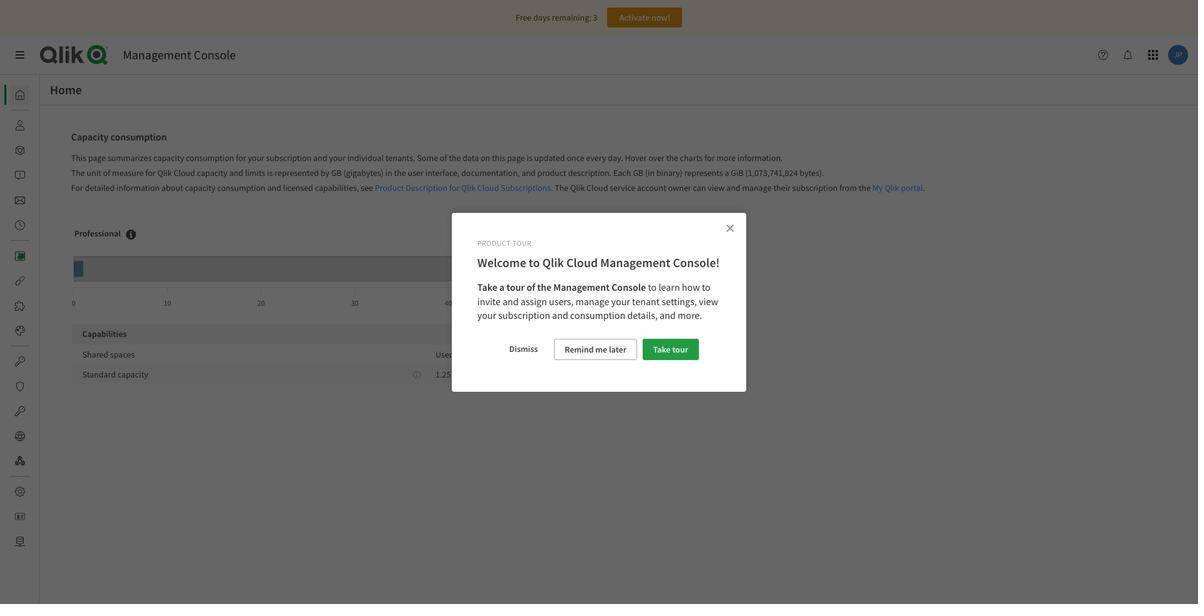 Task type: describe. For each thing, give the bounding box(es) containing it.
(gigabytes)
[[343, 167, 384, 178]]

capacity up about
[[153, 152, 184, 164]]

manage inside this page summarizes capacity consumption for your subscription and your individual tenants. some of the data on this page is updated once every day. hover over the charts for more information. the unit of measure for qlik cloud capacity and limits is represented by gb (gigabytes) in the user interface, documentation, and product description. each gb (in binary) represents a gib (1,073,741,824 bytes). for detailed information about capacity consumption and licensed capabilities, see product description for qlik cloud subscriptions . the qlik cloud service account owner can view and manage their subscription from the my qlik portal .
[[742, 182, 772, 193]]

activate
[[619, 12, 650, 23]]

updated
[[534, 152, 565, 164]]

and right invite
[[503, 295, 519, 307]]

in
[[385, 167, 392, 178]]

users,
[[549, 295, 574, 307]]

shared
[[82, 349, 108, 360]]

3
[[593, 12, 598, 23]]

capacity
[[71, 130, 108, 143]]

2 horizontal spatial gb
[[633, 167, 643, 178]]

0 horizontal spatial gb
[[331, 167, 342, 178]]

to learn how to invite and assign users, manage your tenant settings, view your subscription and consumption details, and more.
[[477, 281, 720, 322]]

my qlik portal link
[[873, 182, 923, 193]]

binary)
[[656, 167, 683, 178]]

information
[[116, 182, 160, 193]]

product
[[537, 167, 566, 178]]

for up information
[[145, 167, 156, 178]]

me
[[596, 344, 607, 355]]

activate now!
[[619, 12, 670, 23]]

of inside tour guide "dialog"
[[527, 281, 535, 293]]

days
[[533, 12, 550, 23]]

dismiss button
[[499, 339, 548, 359]]

data
[[463, 152, 479, 164]]

represented
[[275, 167, 319, 178]]

more
[[717, 152, 736, 164]]

now!
[[651, 12, 670, 23]]

description
[[406, 182, 448, 193]]

bytes).
[[800, 167, 824, 178]]

settings,
[[662, 295, 697, 307]]

remaining:
[[552, 12, 591, 23]]

0 horizontal spatial to
[[529, 254, 540, 270]]

subscriptions
[[501, 182, 551, 193]]

management console
[[123, 47, 236, 62]]

how
[[682, 281, 700, 293]]

for
[[71, 182, 83, 193]]

1.25
[[436, 369, 451, 380]]

1 vertical spatial management
[[600, 254, 671, 270]]

×
[[726, 218, 735, 236]]

1
[[537, 239, 542, 250]]

product description for qlik cloud subscriptions link
[[375, 182, 551, 193]]

view inside to learn how to invite and assign users, manage your tenant settings, view your subscription and consumption details, and more.
[[699, 295, 718, 307]]

activate now! link
[[607, 7, 682, 27]]

home image
[[15, 90, 25, 100]]

content security policy image
[[15, 381, 25, 391]]

later
[[609, 344, 626, 355]]

my
[[873, 182, 883, 193]]

spaces
[[110, 349, 135, 360]]

content link
[[10, 246, 69, 266]]

take tour button
[[643, 339, 699, 360]]

for up limits
[[236, 152, 246, 164]]

2 . from the left
[[923, 182, 925, 193]]

by
[[321, 167, 329, 178]]

description.
[[568, 167, 612, 178]]

your down invite
[[477, 309, 496, 322]]

data gateways image
[[15, 537, 25, 547]]

standard capacity
[[82, 369, 148, 380]]

new connector image
[[18, 253, 24, 260]]

the up binary)
[[666, 152, 678, 164]]

webhooks image
[[15, 456, 25, 466]]

once
[[567, 152, 584, 164]]

2 page from the left
[[507, 152, 525, 164]]

console!
[[673, 254, 720, 270]]

content image
[[15, 251, 25, 261]]

users image
[[15, 120, 25, 130]]

product tour
[[477, 238, 532, 248]]

individual
[[347, 152, 384, 164]]

details,
[[627, 309, 658, 322]]

assign
[[521, 295, 547, 307]]

qlik down documentation, on the left of page
[[461, 182, 476, 193]]

and up by
[[313, 152, 327, 164]]

alerts image
[[15, 170, 25, 180]]

tour guide dialog
[[452, 213, 746, 392]]

about
[[161, 182, 183, 193]]

content
[[40, 250, 69, 261]]

the right in
[[394, 167, 406, 178]]

this
[[492, 152, 505, 164]]

learn
[[659, 281, 680, 293]]

free days remaining: 3
[[516, 12, 598, 23]]

information.
[[738, 152, 783, 164]]

more.
[[678, 309, 702, 322]]

this
[[71, 152, 86, 164]]

subscription inside to learn how to invite and assign users, manage your tenant settings, view your subscription and consumption details, and more.
[[498, 309, 550, 322]]

cloud inside tour guide "dialog"
[[566, 254, 598, 270]]

hover
[[625, 152, 647, 164]]

1 vertical spatial the
[[555, 182, 569, 193]]

web image
[[15, 431, 25, 441]]

× button
[[720, 217, 740, 237]]

for down interface,
[[449, 182, 459, 193]]



Task type: locate. For each thing, give the bounding box(es) containing it.
remind me later
[[565, 344, 626, 355]]

day.
[[608, 152, 623, 164]]

and down the 'gib'
[[726, 182, 741, 193]]

2 horizontal spatial subscription
[[792, 182, 838, 193]]

take
[[477, 281, 497, 293], [653, 344, 671, 355]]

subscription
[[266, 152, 312, 164], [792, 182, 838, 193], [498, 309, 550, 322]]

unit
[[87, 167, 101, 178]]

0 horizontal spatial console
[[194, 47, 236, 62]]

spaces image
[[15, 145, 25, 155]]

1 horizontal spatial of
[[440, 152, 447, 164]]

2 vertical spatial subscription
[[498, 309, 550, 322]]

0 vertical spatial tour
[[507, 281, 525, 293]]

1 horizontal spatial the
[[555, 182, 569, 193]]

capabilities,
[[315, 182, 359, 193]]

themes image
[[15, 326, 25, 336]]

1 horizontal spatial manage
[[742, 182, 772, 193]]

a
[[725, 167, 729, 178], [499, 281, 505, 293]]

over
[[648, 152, 665, 164]]

1 horizontal spatial subscription
[[498, 309, 550, 322]]

oauth image
[[15, 406, 25, 416]]

1 vertical spatial view
[[699, 295, 718, 307]]

qlik up 'take a tour of the management console'
[[542, 254, 564, 270]]

0 horizontal spatial is
[[267, 167, 273, 178]]

your up limits
[[248, 152, 264, 164]]

1 vertical spatial a
[[499, 281, 505, 293]]

1 horizontal spatial used:
[[515, 239, 536, 250]]

0 horizontal spatial manage
[[576, 295, 609, 307]]

. down product at the left of the page
[[551, 182, 553, 193]]

0 horizontal spatial the
[[71, 167, 85, 178]]

1 page from the left
[[88, 152, 106, 164]]

0 vertical spatial view
[[708, 182, 725, 193]]

2 horizontal spatial of
[[527, 281, 535, 293]]

limits
[[245, 167, 265, 178]]

consumption
[[110, 130, 167, 143], [186, 152, 234, 164], [217, 182, 266, 193], [570, 309, 625, 322]]

the chart shows the total for the subscription. element
[[121, 229, 136, 242]]

service
[[610, 182, 635, 193]]

0 horizontal spatial .
[[551, 182, 553, 193]]

owner
[[668, 182, 691, 193]]

home inside "link"
[[40, 89, 62, 100]]

0 horizontal spatial take
[[477, 281, 497, 293]]

tenant
[[632, 295, 660, 307]]

1 vertical spatial of
[[103, 167, 110, 178]]

tour up the assign
[[507, 281, 525, 293]]

1 vertical spatial tour
[[672, 344, 688, 355]]

of up interface,
[[440, 152, 447, 164]]

extensions image
[[15, 301, 25, 311]]

professional
[[74, 228, 121, 239]]

consumption inside to learn how to invite and assign users, manage your tenant settings, view your subscription and consumption details, and more.
[[570, 309, 625, 322]]

gib
[[731, 167, 744, 178]]

2 horizontal spatial to
[[702, 281, 711, 293]]

take for take a tour of the management console
[[477, 281, 497, 293]]

purchased:
[[460, 239, 501, 250]]

this page summarizes capacity consumption for your subscription and your individual tenants. some of the data on this page is updated once every day. hover over the charts for more information. the unit of measure for qlik cloud capacity and limits is represented by gb (gigabytes) in the user interface, documentation, and product description. each gb (in binary) represents a gib (1,073,741,824 bytes). for detailed information about capacity consumption and licensed capabilities, see product description for qlik cloud subscriptions . the qlik cloud service account owner can view and manage their subscription from the my qlik portal .
[[71, 152, 925, 193]]

dismiss
[[509, 343, 538, 354]]

their
[[773, 182, 791, 193]]

of
[[440, 152, 447, 164], [103, 167, 110, 178], [527, 281, 535, 293]]

your up by
[[329, 152, 346, 164]]

charts
[[680, 152, 703, 164]]

product
[[477, 238, 511, 248]]

user
[[408, 167, 424, 178]]

page up unit
[[88, 152, 106, 164]]

used: 0/5
[[436, 349, 470, 360]]

0 vertical spatial manage
[[742, 182, 772, 193]]

generic links image
[[15, 276, 25, 286]]

a inside this page summarizes capacity consumption for your subscription and your individual tenants. some of the data on this page is updated once every day. hover over the charts for more information. the unit of measure for qlik cloud capacity and limits is represented by gb (gigabytes) in the user interface, documentation, and product description. each gb (in binary) represents a gib (1,073,741,824 bytes). for detailed information about capacity consumption and licensed capabilities, see product description for qlik cloud subscriptions . the qlik cloud service account owner can view and manage their subscription from the my qlik portal .
[[725, 167, 729, 178]]

1 vertical spatial subscription
[[792, 182, 838, 193]]

the up the assign
[[537, 281, 552, 293]]

manage
[[742, 182, 772, 193], [576, 295, 609, 307]]

1 vertical spatial take
[[653, 344, 671, 355]]

and down users, at the left
[[552, 309, 568, 322]]

portal
[[901, 182, 923, 193]]

(1,073,741,824
[[745, 167, 798, 178]]

0 horizontal spatial a
[[499, 281, 505, 293]]

0 horizontal spatial page
[[88, 152, 106, 164]]

1.25 gb
[[436, 369, 463, 380]]

0 vertical spatial used:
[[515, 239, 536, 250]]

interface,
[[425, 167, 460, 178]]

0 vertical spatial is
[[527, 152, 533, 164]]

1 vertical spatial used:
[[436, 349, 456, 360]]

and left licensed on the left top
[[267, 182, 281, 193]]

is right limits
[[267, 167, 273, 178]]

subscription up the represented
[[266, 152, 312, 164]]

1 . from the left
[[551, 182, 553, 193]]

0 vertical spatial the
[[71, 167, 85, 178]]

0 vertical spatial management
[[123, 47, 191, 62]]

page right this
[[507, 152, 525, 164]]

1 horizontal spatial console
[[612, 281, 646, 293]]

gb
[[331, 167, 342, 178], [633, 167, 643, 178], [453, 369, 463, 380]]

qlik right my
[[885, 182, 899, 193]]

welcome to qlik cloud management console!
[[477, 254, 720, 270]]

from
[[840, 182, 857, 193]]

0/5
[[458, 349, 470, 360]]

api keys image
[[15, 356, 25, 366]]

events image
[[15, 220, 25, 230]]

the left my
[[859, 182, 871, 193]]

qlik down description.
[[570, 182, 585, 193]]

of right unit
[[103, 167, 110, 178]]

and up "subscriptions"
[[522, 167, 536, 178]]

1 horizontal spatial is
[[527, 152, 533, 164]]

. right my
[[923, 182, 925, 193]]

qlik up about
[[157, 167, 172, 178]]

tenants.
[[386, 152, 415, 164]]

to up tenant
[[648, 281, 657, 293]]

the down this
[[71, 167, 85, 178]]

cloud down description.
[[587, 182, 608, 193]]

the down product at the left of the page
[[555, 182, 569, 193]]

navigation pane element
[[0, 80, 69, 557]]

tour
[[512, 238, 532, 248]]

1 horizontal spatial a
[[725, 167, 729, 178]]

represents
[[684, 167, 723, 178]]

0 horizontal spatial subscription
[[266, 152, 312, 164]]

0 vertical spatial of
[[440, 152, 447, 164]]

take tour
[[653, 344, 688, 355]]

your
[[248, 152, 264, 164], [329, 152, 346, 164], [611, 295, 630, 307], [477, 309, 496, 322]]

cloud up about
[[174, 167, 195, 178]]

2 vertical spatial of
[[527, 281, 535, 293]]

used: left 0/5
[[436, 349, 456, 360]]

cloud up 'take a tour of the management console'
[[566, 254, 598, 270]]

take up invite
[[477, 281, 497, 293]]

licensed
[[283, 182, 313, 193]]

documentation,
[[461, 167, 520, 178]]

summarizes
[[108, 152, 152, 164]]

50,
[[502, 239, 513, 250]]

a up invite
[[499, 281, 505, 293]]

1 vertical spatial is
[[267, 167, 273, 178]]

every
[[586, 152, 606, 164]]

manage right users, at the left
[[576, 295, 609, 307]]

capacity right about
[[185, 182, 215, 193]]

1 horizontal spatial take
[[653, 344, 671, 355]]

1 horizontal spatial gb
[[453, 369, 463, 380]]

measure
[[112, 167, 144, 178]]

qlik inside tour guide "dialog"
[[542, 254, 564, 270]]

take for take tour
[[653, 344, 671, 355]]

a inside tour guide "dialog"
[[499, 281, 505, 293]]

welcome
[[477, 254, 526, 270]]

open sidebar menu image
[[15, 50, 25, 60]]

view right the can
[[708, 182, 725, 193]]

0 vertical spatial subscription
[[266, 152, 312, 164]]

tour
[[507, 281, 525, 293], [672, 344, 688, 355]]

console inside tour guide "dialog"
[[612, 281, 646, 293]]

the inside tour guide "dialog"
[[537, 281, 552, 293]]

1 vertical spatial manage
[[576, 295, 609, 307]]

on
[[481, 152, 490, 164]]

for
[[236, 152, 246, 164], [705, 152, 715, 164], [145, 167, 156, 178], [449, 182, 459, 193]]

remind me later button
[[554, 339, 637, 360]]

some
[[417, 152, 438, 164]]

account
[[637, 182, 666, 193]]

0 vertical spatial a
[[725, 167, 729, 178]]

is left updated
[[527, 152, 533, 164]]

2 vertical spatial management
[[554, 281, 610, 293]]

capacity
[[153, 152, 184, 164], [197, 167, 227, 178], [185, 182, 215, 193], [118, 369, 148, 380]]

0 horizontal spatial tour
[[507, 281, 525, 293]]

cloud down documentation, on the left of page
[[477, 182, 499, 193]]

view
[[708, 182, 725, 193], [699, 295, 718, 307]]

1 horizontal spatial .
[[923, 182, 925, 193]]

0 horizontal spatial used:
[[436, 349, 456, 360]]

capacity down spaces
[[118, 369, 148, 380]]

detailed
[[85, 182, 115, 193]]

home
[[50, 82, 82, 97], [40, 89, 62, 100]]

take inside button
[[653, 344, 671, 355]]

view inside this page summarizes capacity consumption for your subscription and your individual tenants. some of the data on this page is updated once every day. hover over the charts for more information. the unit of measure for qlik cloud capacity and limits is represented by gb (gigabytes) in the user interface, documentation, and product description. each gb (in binary) represents a gib (1,073,741,824 bytes). for detailed information about capacity consumption and licensed capabilities, see product description for qlik cloud subscriptions . the qlik cloud service account owner can view and manage their subscription from the my qlik portal .
[[708, 182, 725, 193]]

and down settings,
[[660, 309, 676, 322]]

1 horizontal spatial page
[[507, 152, 525, 164]]

view down 'how'
[[699, 295, 718, 307]]

and
[[313, 152, 327, 164], [229, 167, 243, 178], [522, 167, 536, 178], [267, 182, 281, 193], [726, 182, 741, 193], [503, 295, 519, 307], [552, 309, 568, 322], [660, 309, 676, 322]]

invite
[[477, 295, 501, 307]]

used: left 1
[[515, 239, 536, 250]]

take a tour of the management console
[[477, 281, 646, 293]]

a left the 'gib'
[[725, 167, 729, 178]]

0 horizontal spatial of
[[103, 167, 110, 178]]

cloud
[[174, 167, 195, 178], [477, 182, 499, 193], [587, 182, 608, 193], [566, 254, 598, 270]]

of up the assign
[[527, 281, 535, 293]]

remind
[[565, 344, 594, 355]]

to down 1
[[529, 254, 540, 270]]

management
[[123, 47, 191, 62], [600, 254, 671, 270], [554, 281, 610, 293]]

can
[[693, 182, 706, 193]]

standard
[[82, 369, 116, 380]]

free
[[516, 12, 532, 23]]

each
[[613, 167, 631, 178]]

settings image
[[15, 487, 25, 497]]

subscription down the assign
[[498, 309, 550, 322]]

(in
[[645, 167, 655, 178]]

identity provider image
[[15, 512, 25, 522]]

your left tenant
[[611, 295, 630, 307]]

subscription down bytes).
[[792, 182, 838, 193]]

take down details,
[[653, 344, 671, 355]]

1 vertical spatial console
[[612, 281, 646, 293]]

to right 'how'
[[702, 281, 711, 293]]

product
[[375, 182, 404, 193]]

the left data
[[449, 152, 461, 164]]

see
[[361, 182, 373, 193]]

1 horizontal spatial to
[[648, 281, 657, 293]]

0 vertical spatial console
[[194, 47, 236, 62]]

tour inside button
[[672, 344, 688, 355]]

management console element
[[123, 47, 236, 62]]

tour down more.
[[672, 344, 688, 355]]

the chart shows the total for the subscription. image
[[126, 229, 136, 239]]

0 vertical spatial take
[[477, 281, 497, 293]]

1 horizontal spatial tour
[[672, 344, 688, 355]]

gb right by
[[331, 167, 342, 178]]

gb left (in at the right top of page
[[633, 167, 643, 178]]

manage down (1,073,741,824
[[742, 182, 772, 193]]

home link
[[10, 85, 62, 105]]

purchased: 50, used: 1
[[460, 239, 542, 250]]

and left limits
[[229, 167, 243, 178]]

manage inside to learn how to invite and assign users, manage your tenant settings, view your subscription and consumption details, and more.
[[576, 295, 609, 307]]

capacity consumption
[[71, 130, 167, 143]]

gb right 1.25
[[453, 369, 463, 380]]

capacity left limits
[[197, 167, 227, 178]]

subscriptions image
[[15, 195, 25, 205]]

for up the represents
[[705, 152, 715, 164]]



Task type: vqa. For each thing, say whether or not it's contained in the screenshot.
Want
no



